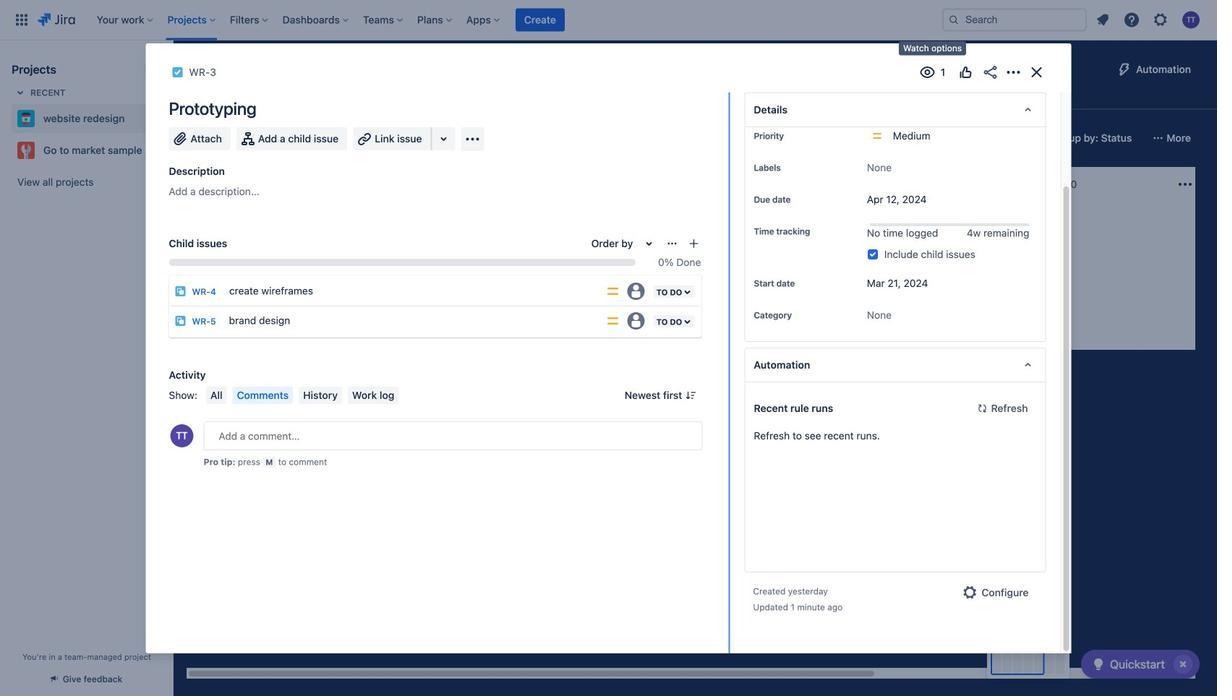 Task type: locate. For each thing, give the bounding box(es) containing it.
Search board text field
[[192, 128, 302, 148]]

vote options: no one has voted for this issue yet. image
[[957, 64, 974, 81]]

issue type: sub-task image
[[175, 286, 186, 297], [175, 315, 186, 327]]

link web pages and more image
[[435, 130, 452, 148]]

issue type: sub-task image for priority: medium image
[[175, 315, 186, 327]]

1 vertical spatial task image
[[408, 246, 419, 257]]

jira image
[[38, 11, 75, 29], [38, 11, 75, 29]]

1 issue type: sub-task image from the top
[[175, 286, 186, 297]]

Search field
[[942, 8, 1087, 31]]

banner
[[0, 0, 1217, 40]]

collapse recent projects image
[[12, 84, 29, 101]]

automation image
[[1116, 61, 1133, 78]]

due date: 20 march 2024 image
[[615, 265, 626, 276]]

1 vertical spatial issue type: sub-task image
[[175, 315, 186, 327]]

0 horizontal spatial task image
[[172, 67, 183, 78]]

1 horizontal spatial task image
[[408, 246, 419, 257]]

tooltip
[[899, 41, 966, 55]]

task image
[[204, 246, 215, 257]]

task image left copy link to issue icon
[[172, 67, 183, 78]]

0 vertical spatial issue type: sub-task image
[[175, 286, 186, 297]]

high image
[[360, 246, 372, 257]]

task image right high image
[[408, 246, 419, 257]]

tab list
[[182, 84, 966, 110]]

dialog
[[146, 0, 1071, 654]]

close image
[[1028, 64, 1045, 81]]

2 issue type: sub-task image from the top
[[175, 315, 186, 327]]

dismiss quickstart image
[[1171, 653, 1195, 676]]

task image down due date: 20 march 2024 icon at the top right of the page
[[612, 283, 623, 295]]

task image
[[172, 67, 183, 78], [408, 246, 419, 257], [612, 283, 623, 295]]

medium image
[[768, 283, 780, 295]]

2 horizontal spatial task image
[[612, 283, 623, 295]]

add app image
[[464, 131, 481, 148]]

menu bar
[[203, 387, 402, 404]]

2 vertical spatial task image
[[612, 283, 623, 295]]

create child image
[[688, 238, 700, 249]]

check image
[[1090, 656, 1107, 673]]

details element
[[744, 93, 1046, 127]]



Task type: describe. For each thing, give the bounding box(es) containing it.
add people image
[[372, 129, 389, 147]]

primary element
[[9, 0, 931, 40]]

automation element
[[744, 348, 1046, 383]]

terry turtle image
[[968, 263, 985, 281]]

due date pin to top. only you can see pinned fields. image
[[794, 194, 805, 205]]

medium image
[[564, 246, 576, 257]]

due date: 20 march 2024 image
[[615, 265, 626, 276]]

priority: medium image
[[606, 314, 620, 328]]

0 vertical spatial task image
[[172, 67, 183, 78]]

search image
[[948, 14, 960, 26]]

task image for medium image
[[408, 246, 419, 257]]

issue type: sub-task image for priority: medium icon
[[175, 286, 186, 297]]

actions image
[[1005, 64, 1022, 81]]

Add a comment… field
[[204, 422, 702, 451]]

issue actions image
[[666, 238, 678, 249]]

task image for medium icon
[[612, 283, 623, 295]]

labels pin to top. only you can see pinned fields. image
[[784, 162, 795, 174]]

priority: medium image
[[606, 284, 620, 299]]

copy link to issue image
[[213, 66, 225, 77]]



Task type: vqa. For each thing, say whether or not it's contained in the screenshot.
the right tool
no



